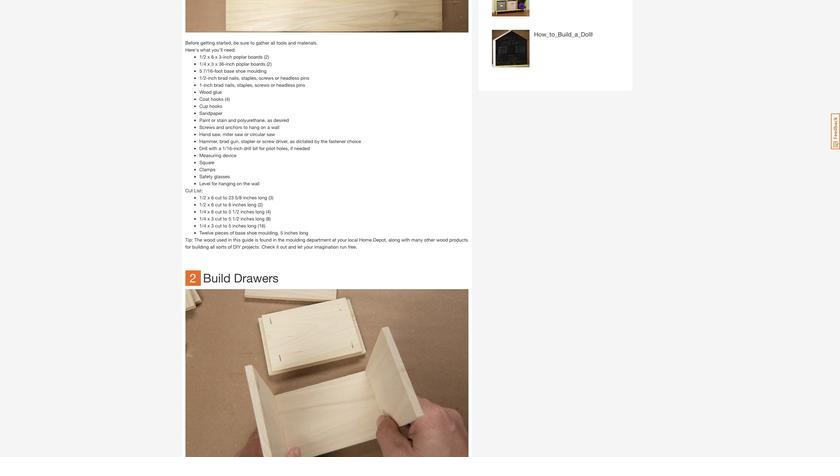 Task type: describe. For each thing, give the bounding box(es) containing it.
along
[[389, 237, 400, 243]]

needed
[[294, 145, 310, 151]]

2 saw from the left
[[267, 131, 275, 137]]

1 horizontal spatial base
[[235, 230, 246, 236]]

many
[[411, 237, 423, 243]]

bit
[[253, 145, 258, 151]]

1 vertical spatial with
[[401, 237, 410, 243]]

glasses
[[214, 174, 230, 179]]

stain
[[217, 117, 227, 123]]

square
[[199, 160, 214, 165]]

1 vertical spatial shoe
[[247, 230, 257, 236]]

(8)
[[266, 216, 271, 222]]

tools
[[277, 40, 287, 45]]

let
[[298, 244, 303, 250]]

hang
[[249, 124, 260, 130]]

out
[[280, 244, 287, 250]]

1 1/4 from the top
[[199, 61, 206, 67]]

tip:
[[185, 237, 193, 243]]

paint
[[199, 117, 210, 123]]

2 vertical spatial for
[[185, 244, 191, 250]]

1 horizontal spatial the
[[278, 237, 285, 243]]

if
[[290, 145, 293, 151]]

1 vertical spatial a
[[219, 145, 221, 151]]

by
[[315, 138, 320, 144]]

0 vertical spatial of
[[230, 230, 234, 236]]

1 vertical spatial for
[[212, 181, 217, 186]]

imagination
[[314, 244, 339, 250]]

the
[[194, 237, 202, 243]]

how_to_build_a_dollhouse_ image
[[492, 30, 530, 67]]

how to build a kids cubby image
[[492, 0, 530, 16]]

1 vertical spatial as
[[290, 138, 295, 144]]

cut
[[185, 188, 193, 193]]

getting
[[200, 40, 215, 45]]

be
[[234, 40, 239, 45]]

wood
[[199, 89, 212, 95]]

0 vertical spatial on
[[261, 124, 266, 130]]

3 cut from the top
[[215, 209, 222, 215]]

and down stain
[[216, 124, 224, 130]]

desired
[[274, 117, 289, 123]]

4 1/4 from the top
[[199, 223, 206, 229]]

choice
[[347, 138, 361, 144]]

2 in from the left
[[273, 237, 277, 243]]

dictated
[[296, 138, 313, 144]]

saw,
[[212, 131, 222, 137]]

build
[[203, 271, 231, 285]]

list:
[[194, 188, 203, 193]]

and right the tools
[[288, 40, 296, 45]]

foot
[[215, 68, 223, 74]]

gun,
[[231, 138, 240, 144]]

23
[[229, 195, 234, 200]]

2 cut from the top
[[215, 202, 222, 208]]

1 horizontal spatial a
[[267, 124, 270, 130]]

products
[[449, 237, 468, 243]]

2 horizontal spatial for
[[259, 145, 265, 151]]

started,
[[216, 40, 232, 45]]

hanging
[[219, 181, 236, 186]]

1-
[[199, 82, 204, 88]]

1 vertical spatial nails,
[[225, 82, 236, 88]]

other
[[424, 237, 435, 243]]

0 vertical spatial nails,
[[229, 75, 240, 81]]

found
[[260, 237, 272, 243]]

local
[[348, 237, 358, 243]]

5/8
[[235, 195, 242, 200]]

home
[[359, 237, 372, 243]]

(3)
[[269, 195, 274, 200]]

build drawers
[[203, 271, 279, 285]]

3 1/4 from the top
[[199, 216, 206, 222]]

device
[[223, 153, 236, 158]]

you'll
[[212, 47, 223, 53]]

1 vertical spatial (2)
[[267, 61, 272, 67]]

anchors
[[225, 124, 242, 130]]

0 vertical spatial hooks
[[211, 96, 224, 102]]

used
[[217, 237, 227, 243]]

level
[[199, 181, 210, 186]]

twelve
[[199, 230, 214, 236]]

sorts
[[216, 244, 227, 250]]

0 vertical spatial staples,
[[241, 75, 258, 81]]

drawers
[[234, 271, 279, 285]]

sure
[[240, 40, 249, 45]]

and up anchors at left top
[[228, 117, 236, 123]]

1 vertical spatial all
[[210, 244, 215, 250]]

how_to_build_a_dollhouse_ link
[[492, 30, 611, 74]]

3-
[[219, 54, 223, 60]]

polyurethane,
[[238, 117, 266, 123]]

guide
[[242, 237, 254, 243]]

materials.
[[297, 40, 318, 45]]

1 vertical spatial screws
[[255, 82, 270, 88]]

various sizes of wood lay on a table. image
[[185, 0, 468, 32]]

here's
[[185, 47, 199, 53]]

1 vertical spatial headless
[[276, 82, 295, 88]]

screws
[[199, 124, 215, 130]]

36-
[[219, 61, 226, 67]]

0 vertical spatial poplar
[[233, 54, 247, 60]]

run
[[340, 244, 347, 250]]

sandpaper
[[199, 110, 223, 116]]

free.
[[348, 244, 357, 250]]

2
[[190, 271, 196, 285]]

1 cut from the top
[[215, 195, 222, 200]]

driver,
[[276, 138, 289, 144]]

measuring
[[199, 153, 221, 158]]

1/16-
[[223, 145, 234, 151]]

0 horizontal spatial as
[[267, 117, 272, 123]]



Task type: vqa. For each thing, say whether or not it's contained in the screenshot.
36-
yes



Task type: locate. For each thing, give the bounding box(es) containing it.
screw
[[262, 138, 275, 144]]

for
[[259, 145, 265, 151], [212, 181, 217, 186], [185, 244, 191, 250]]

as up if
[[290, 138, 295, 144]]

wood down twelve
[[204, 237, 215, 243]]

shoe right foot
[[236, 68, 246, 74]]

of
[[230, 230, 234, 236], [228, 244, 232, 250]]

1 horizontal spatial (4)
[[266, 209, 271, 215]]

coat
[[199, 96, 210, 102]]

shoe
[[236, 68, 246, 74], [247, 230, 257, 236]]

1 vertical spatial hooks
[[210, 103, 222, 109]]

1 horizontal spatial all
[[271, 40, 275, 45]]

to
[[250, 40, 255, 45], [244, 124, 248, 130], [223, 195, 227, 200], [223, 202, 227, 208], [223, 209, 227, 215], [223, 216, 227, 222], [223, 223, 227, 229]]

1 vertical spatial the
[[243, 181, 250, 186]]

your up run
[[338, 237, 347, 243]]

drill
[[244, 145, 251, 151]]

1 horizontal spatial moulding
[[286, 237, 305, 243]]

1 horizontal spatial on
[[261, 124, 266, 130]]

at
[[332, 237, 336, 243]]

need:
[[224, 47, 236, 53]]

brad down miter
[[220, 138, 229, 144]]

in
[[228, 237, 232, 243], [273, 237, 277, 243]]

0 horizontal spatial a
[[219, 145, 221, 151]]

or
[[275, 75, 279, 81], [271, 82, 275, 88], [211, 117, 216, 123], [244, 131, 249, 137], [257, 138, 261, 144]]

boards
[[248, 54, 263, 60], [251, 61, 265, 67]]

2 wood from the left
[[436, 237, 448, 243]]

0 horizontal spatial for
[[185, 244, 191, 250]]

(16)
[[258, 223, 265, 229]]

all left the tools
[[271, 40, 275, 45]]

0 vertical spatial 3
[[211, 61, 214, 67]]

moulding up let
[[286, 237, 305, 243]]

0 horizontal spatial all
[[210, 244, 215, 250]]

holes,
[[277, 145, 289, 151]]

0 horizontal spatial moulding
[[247, 68, 267, 74]]

1 horizontal spatial shoe
[[247, 230, 257, 236]]

1 vertical spatial staples,
[[237, 82, 253, 88]]

with
[[209, 145, 217, 151], [401, 237, 410, 243]]

your
[[338, 237, 347, 243], [304, 244, 313, 250]]

wood right other
[[436, 237, 448, 243]]

0 vertical spatial the
[[321, 138, 328, 144]]

feedback link image
[[831, 113, 840, 150]]

0 horizontal spatial the
[[243, 181, 250, 186]]

1 vertical spatial moulding
[[286, 237, 305, 243]]

brad
[[218, 75, 228, 81], [214, 82, 224, 88], [220, 138, 229, 144]]

fastener
[[329, 138, 346, 144]]

hooks
[[211, 96, 224, 102], [210, 103, 222, 109]]

2 3 from the top
[[211, 216, 214, 222]]

2 vertical spatial the
[[278, 237, 285, 243]]

glue
[[213, 89, 222, 95]]

0 vertical spatial boards
[[248, 54, 263, 60]]

department
[[307, 237, 331, 243]]

the right by
[[321, 138, 328, 144]]

0 horizontal spatial base
[[224, 68, 234, 74]]

0 vertical spatial wall
[[271, 124, 279, 130]]

0 vertical spatial pins
[[301, 75, 309, 81]]

and left let
[[288, 244, 296, 250]]

0 vertical spatial with
[[209, 145, 217, 151]]

0 horizontal spatial your
[[304, 244, 313, 250]]

4 cut from the top
[[215, 216, 222, 222]]

as left desired at top left
[[267, 117, 272, 123]]

headless
[[281, 75, 299, 81], [276, 82, 295, 88]]

safety
[[199, 174, 213, 179]]

2 vertical spatial 3
[[211, 223, 214, 229]]

0 vertical spatial your
[[338, 237, 347, 243]]

1 in from the left
[[228, 237, 232, 243]]

(4) up stain
[[225, 96, 230, 102]]

7/16-
[[203, 68, 215, 74]]

stapler
[[241, 138, 255, 144]]

0 vertical spatial (2)
[[264, 54, 269, 60]]

1 vertical spatial pins
[[296, 82, 305, 88]]

poplar
[[233, 54, 247, 60], [236, 61, 249, 67]]

0 vertical spatial a
[[267, 124, 270, 130]]

diy
[[233, 244, 241, 250]]

1 horizontal spatial with
[[401, 237, 410, 243]]

wood
[[204, 237, 215, 243], [436, 237, 448, 243]]

0 horizontal spatial on
[[237, 181, 242, 186]]

in up it
[[273, 237, 277, 243]]

for right "level"
[[212, 181, 217, 186]]

1 horizontal spatial wood
[[436, 237, 448, 243]]

it
[[276, 244, 279, 250]]

0 horizontal spatial in
[[228, 237, 232, 243]]

wall right hanging at the top left of the page
[[251, 181, 260, 186]]

(2)
[[264, 54, 269, 60], [267, 61, 272, 67], [258, 202, 263, 208]]

gather
[[256, 40, 269, 45]]

1 horizontal spatial for
[[212, 181, 217, 186]]

on up circular
[[261, 124, 266, 130]]

on
[[261, 124, 266, 130], [237, 181, 242, 186]]

how_to_build_a_dollhouse_
[[534, 31, 611, 38]]

(4)
[[225, 96, 230, 102], [266, 209, 271, 215]]

1/2-
[[199, 75, 208, 81]]

wall down desired at top left
[[271, 124, 279, 130]]

0 vertical spatial base
[[224, 68, 234, 74]]

1 vertical spatial wall
[[251, 181, 260, 186]]

base up this
[[235, 230, 246, 236]]

is
[[255, 237, 258, 243]]

of left diy
[[228, 244, 232, 250]]

the right hanging at the top left of the page
[[243, 181, 250, 186]]

1 vertical spatial brad
[[214, 82, 224, 88]]

all
[[271, 40, 275, 45], [210, 244, 215, 250]]

miter
[[223, 131, 233, 137]]

nails,
[[229, 75, 240, 81], [225, 82, 236, 88]]

staples,
[[241, 75, 258, 81], [237, 82, 253, 88]]

0 vertical spatial screws
[[259, 75, 274, 81]]

1/4
[[199, 61, 206, 67], [199, 209, 206, 215], [199, 216, 206, 222], [199, 223, 206, 229]]

a
[[267, 124, 270, 130], [219, 145, 221, 151]]

0 vertical spatial for
[[259, 145, 265, 151]]

1 horizontal spatial wall
[[271, 124, 279, 130]]

hooks up sandpaper
[[210, 103, 222, 109]]

1 vertical spatial of
[[228, 244, 232, 250]]

moulding,
[[258, 230, 279, 236]]

this
[[233, 237, 241, 243]]

0 vertical spatial (4)
[[225, 96, 230, 102]]

0 horizontal spatial saw
[[235, 131, 243, 137]]

check
[[262, 244, 275, 250]]

hooks down glue
[[211, 96, 224, 102]]

long
[[258, 195, 267, 200], [247, 202, 257, 208], [256, 209, 265, 215], [256, 216, 265, 222], [247, 223, 257, 229], [299, 230, 308, 236]]

1 saw from the left
[[235, 131, 243, 137]]

base down 36-
[[224, 68, 234, 74]]

of up this
[[230, 230, 234, 236]]

for down tip:
[[185, 244, 191, 250]]

0 vertical spatial as
[[267, 117, 272, 123]]

2 vertical spatial brad
[[220, 138, 229, 144]]

3 3 from the top
[[211, 223, 214, 229]]

1 vertical spatial poplar
[[236, 61, 249, 67]]

1 3 from the top
[[211, 61, 214, 67]]

all left sorts
[[210, 244, 215, 250]]

0 horizontal spatial shoe
[[236, 68, 246, 74]]

0 horizontal spatial wall
[[251, 181, 260, 186]]

brad up glue
[[214, 82, 224, 88]]

drill
[[199, 145, 207, 151]]

x
[[208, 54, 210, 60], [215, 54, 218, 60], [208, 61, 210, 67], [215, 61, 218, 67], [208, 195, 210, 200], [208, 202, 210, 208], [208, 209, 210, 215], [208, 216, 210, 222], [208, 223, 210, 229]]

0 vertical spatial headless
[[281, 75, 299, 81]]

as
[[267, 117, 272, 123], [290, 138, 295, 144]]

(4) up (8)
[[266, 209, 271, 215]]

hammer,
[[199, 138, 218, 144]]

1 vertical spatial boards
[[251, 61, 265, 67]]

1 vertical spatial base
[[235, 230, 246, 236]]

before
[[185, 40, 199, 45]]

1 vertical spatial (4)
[[266, 209, 271, 215]]

projects.
[[242, 244, 260, 250]]

0 vertical spatial moulding
[[247, 68, 267, 74]]

saw
[[235, 131, 243, 137], [267, 131, 275, 137]]

what
[[200, 47, 210, 53]]

in left this
[[228, 237, 232, 243]]

your right let
[[304, 244, 313, 250]]

the up out
[[278, 237, 285, 243]]

screws
[[259, 75, 274, 81], [255, 82, 270, 88]]

1 horizontal spatial as
[[290, 138, 295, 144]]

a left 1/16-
[[219, 145, 221, 151]]

with up the measuring
[[209, 145, 217, 151]]

2 horizontal spatial the
[[321, 138, 328, 144]]

5 cut from the top
[[215, 223, 222, 229]]

1 vertical spatial on
[[237, 181, 242, 186]]

depot,
[[373, 237, 387, 243]]

0 vertical spatial shoe
[[236, 68, 246, 74]]

hand
[[199, 131, 211, 137]]

saw up screw
[[267, 131, 275, 137]]

with left many
[[401, 237, 410, 243]]

5
[[199, 68, 202, 74], [229, 209, 231, 215], [229, 216, 231, 222], [229, 223, 231, 229], [280, 230, 283, 236]]

0 horizontal spatial with
[[209, 145, 217, 151]]

1 vertical spatial 3
[[211, 216, 214, 222]]

2 vertical spatial (2)
[[258, 202, 263, 208]]

poplar down need:
[[233, 54, 247, 60]]

pieces
[[215, 230, 229, 236]]

pilot
[[266, 145, 275, 151]]

1 horizontal spatial your
[[338, 237, 347, 243]]

1 wood from the left
[[204, 237, 215, 243]]

on right hanging at the top left of the page
[[237, 181, 242, 186]]

poplar right 36-
[[236, 61, 249, 67]]

0 horizontal spatial wood
[[204, 237, 215, 243]]

0 horizontal spatial (4)
[[225, 96, 230, 102]]

circular
[[250, 131, 265, 137]]

a up screw
[[267, 124, 270, 130]]

moulding down gather
[[247, 68, 267, 74]]

for right bit
[[259, 145, 265, 151]]

1 horizontal spatial saw
[[267, 131, 275, 137]]

0 vertical spatial all
[[271, 40, 275, 45]]

shoe up guide
[[247, 230, 257, 236]]

the
[[321, 138, 328, 144], [243, 181, 250, 186], [278, 237, 285, 243]]

0 vertical spatial brad
[[218, 75, 228, 81]]

1 horizontal spatial in
[[273, 237, 277, 243]]

cut
[[215, 195, 222, 200], [215, 202, 222, 208], [215, 209, 222, 215], [215, 216, 222, 222], [215, 223, 222, 229]]

before getting started, be sure to gather all tools and materials. here's what you'll need: 1/2 x 6 x 3-inch poplar boards (2) 1/4 x 3 x 36-inch poplar boards (2) 5 7/16-foot base shoe moulding 1/2-inch brad nails, staples, screws or headless pins 1-inch brad nails, staples, screws or headless pins wood glue coat hooks (4) cup hooks sandpaper paint or stain and polyurethane, as desired screws and anchors to hang on a wall hand saw, miter saw or circular saw hammer, brad gun, stapler or screw driver, as dictated by the fastener choice drill with a 1/16-inch drill bit for pilot holes, if needed measuring device square clamps safety glasses level for hanging on the wall cut list: 1/2 x 6 cut to 23 5/8 inches long (3) 1/2 x 6 cut to 6 inches long (2) 1/4 x 6 cut to 5 1/2 inches long (4) 1/4 x 3 cut to 5 1/2 inches long (8) 1/4 x 3 cut to 5 inches long (16) twelve pieces of base shoe moulding, 5 inches long tip: the wood used in this guide is found in the moulding department at your local home depot, along with many other wood products for building all sorts of diy projects. check it out and let your imagination run free.
[[185, 40, 468, 250]]

wood is put together to form drawers. image
[[185, 289, 468, 458]]

building
[[192, 244, 209, 250]]

brad down foot
[[218, 75, 228, 81]]

2 1/4 from the top
[[199, 209, 206, 215]]

clamps
[[199, 167, 216, 172]]

1 vertical spatial your
[[304, 244, 313, 250]]

saw up gun,
[[235, 131, 243, 137]]



